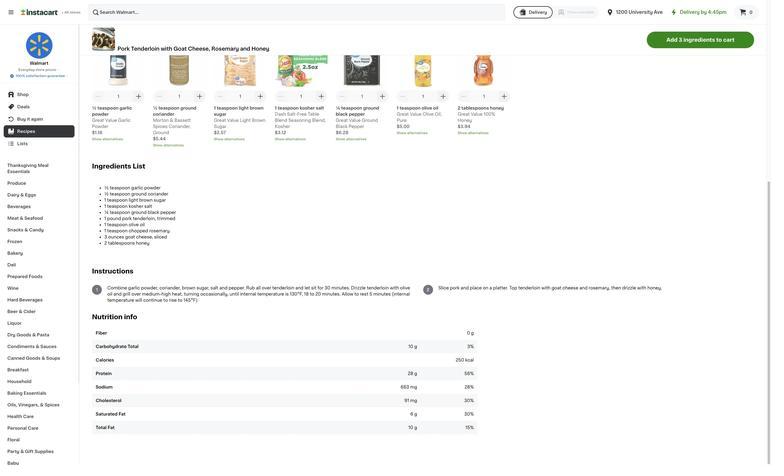 Task type: describe. For each thing, give the bounding box(es) containing it.
g for 15 %
[[415, 425, 418, 430]]

with right drizzle
[[638, 286, 647, 290]]

honey inside 2 tablespoons honey great value 100% honey $3.94 show alternatives
[[458, 118, 473, 122]]

vinegars,
[[18, 403, 39, 407]]

tablespoons inside '½ teaspoon garlic powder ½ teaspoon ground coriander 1 teaspoon light brown sugar 1 teaspoon kosher salt ¼ teaspoon ground black pepper 1 pound pork tenderloin, trimmed 1 teaspoon olive oil 1 teaspoon chopped rosemary 3 ounces goat cheese, sliced 2 tablespoons honey'
[[108, 241, 135, 245]]

cider
[[23, 310, 36, 314]]

% for total fat
[[471, 425, 474, 430]]

increment quantity image for 1 teaspoon olive oil
[[440, 93, 448, 100]]

top
[[510, 286, 518, 290]]

3 tenderloin from the left
[[519, 286, 541, 290]]

% for sodium
[[471, 385, 474, 389]]

& inside ½ teaspoon ground coriander morton & bassett spices coriander, ground $5.44 show alternatives
[[170, 118, 173, 122]]

$6.28
[[336, 130, 349, 135]]

hard
[[7, 298, 18, 302]]

fat for saturated fat
[[119, 412, 126, 416]]

great inside '¼ teaspoon ground black pepper great value ground black pepper $6.28 show alternatives'
[[336, 118, 348, 122]]

rise
[[169, 298, 177, 302]]

0 vertical spatial minutes.
[[332, 286, 350, 290]]

floral link
[[4, 434, 75, 446]]

1 vertical spatial minutes.
[[322, 292, 341, 296]]

oil inside '½ teaspoon garlic powder ½ teaspoon ground coriander 1 teaspoon light brown sugar 1 teaspoon kosher salt ¼ teaspoon ground black pepper 1 pound pork tenderloin, trimmed 1 teaspoon olive oil 1 teaspoon chopped rosemary 3 ounces goat cheese, sliced 2 tablespoons honey'
[[140, 223, 145, 227]]

brown inside '½ teaspoon garlic powder ½ teaspoon ground coriander 1 teaspoon light brown sugar 1 teaspoon kosher salt ¼ teaspoon ground black pepper 1 pound pork tenderloin, trimmed 1 teaspoon olive oil 1 teaspoon chopped rosemary 3 ounces goat cheese, sliced 2 tablespoons honey'
[[139, 198, 153, 202]]

dry
[[7, 333, 15, 337]]

1 horizontal spatial pork
[[451, 286, 460, 290]]

pasta
[[37, 333, 49, 337]]

5 product group from the left
[[336, 35, 389, 142]]

supplies
[[35, 450, 54, 454]]

carbohydrate total
[[96, 344, 139, 349]]

2 vertical spatial 3
[[468, 344, 471, 349]]

and down combine
[[114, 292, 122, 296]]

stores
[[70, 11, 81, 14]]

2 tablespoons honey great value 100% honey $3.94 show alternatives
[[458, 106, 505, 135]]

sugar inside '½ teaspoon garlic powder ½ teaspoon ground coriander 1 teaspoon light brown sugar 1 teaspoon kosher salt ¼ teaspoon ground black pepper 1 pound pork tenderloin, trimmed 1 teaspoon olive oil 1 teaspoon chopped rosemary 3 ounces goat cheese, sliced 2 tablespoons honey'
[[154, 198, 166, 202]]

and right rosemary
[[240, 46, 251, 51]]

0 horizontal spatial honey
[[252, 46, 270, 51]]

light inside 1 teaspoon light brown sugar great value light brown sugar $2.57 show alternatives
[[239, 106, 249, 110]]

30 for 91 mg
[[465, 398, 471, 403]]

then
[[612, 286, 622, 290]]

beer & cider
[[7, 310, 36, 314]]

beverages inside beverages link
[[7, 205, 31, 209]]

thanksgiving meal essentials link
[[4, 160, 75, 177]]

instacart logo image
[[21, 9, 58, 16]]

deli
[[7, 263, 16, 267]]

show inside 2 tablespoons honey great value 100% honey $3.94 show alternatives
[[458, 131, 468, 135]]

to down drizzle
[[355, 292, 359, 296]]

bakery link
[[4, 248, 75, 259]]

0 vertical spatial temperature
[[258, 292, 284, 296]]

cheese,
[[188, 46, 210, 51]]

1200 university ave button
[[607, 4, 664, 21]]

black inside '¼ teaspoon ground black pepper great value ground black pepper $6.28 show alternatives'
[[336, 112, 348, 116]]

sodium
[[96, 385, 113, 389]]

30 % for mg
[[465, 398, 474, 403]]

great inside ½ teaspoon garlic powder great value garlic powder $1.18 show alternatives
[[92, 118, 104, 122]]

6 g
[[411, 412, 418, 416]]

goods for canned
[[26, 356, 41, 361]]

beverages link
[[4, 201, 75, 212]]

nutrition
[[92, 314, 123, 320]]

alternatives inside ½ teaspoon garlic powder great value garlic powder $1.18 show alternatives
[[103, 138, 123, 141]]

& up health care link
[[40, 403, 44, 407]]

kosher inside 1 teaspoon kosher salt dash salt-free table blend seasoning blend, kosher $3.12 show alternatives
[[300, 106, 315, 110]]

household
[[7, 380, 31, 384]]

with left goat
[[161, 46, 172, 51]]

5
[[370, 292, 373, 296]]

coriander inside ½ teaspoon ground coriander morton & bassett spices coriander, ground $5.44 show alternatives
[[153, 112, 174, 116]]

show inside 1 teaspoon olive oil great value olive oil, pure $5.00 show alternatives
[[397, 131, 407, 135]]

1 inside 1 teaspoon olive oil great value olive oil, pure $5.00 show alternatives
[[397, 106, 399, 110]]

black inside '½ teaspoon garlic powder ½ teaspoon ground coriander 1 teaspoon light brown sugar 1 teaspoon kosher salt ¼ teaspoon ground black pepper 1 pound pork tenderloin, trimmed 1 teaspoon olive oil 1 teaspoon chopped rosemary 3 ounces goat cheese, sliced 2 tablespoons honey'
[[148, 210, 159, 215]]

& left gift
[[20, 450, 24, 454]]

pepper inside '¼ teaspoon ground black pepper great value ground black pepper $6.28 show alternatives'
[[349, 112, 365, 116]]

1 horizontal spatial over
[[262, 286, 272, 290]]

¼ inside '½ teaspoon garlic powder ½ teaspoon ground coriander 1 teaspoon light brown sugar 1 teaspoon kosher salt ¼ teaspoon ground black pepper 1 pound pork tenderloin, trimmed 1 teaspoon olive oil 1 teaspoon chopped rosemary 3 ounces goat cheese, sliced 2 tablespoons honey'
[[104, 210, 109, 215]]

10 g for 3 %
[[409, 344, 418, 349]]

teaspoon inside 1 teaspoon light brown sugar great value light brown sugar $2.57 show alternatives
[[217, 106, 238, 110]]

and up occasionally,
[[220, 286, 228, 290]]

condiments
[[7, 345, 35, 349]]

145°f).
[[184, 298, 199, 302]]

3 inside '½ teaspoon garlic powder ½ teaspoon ground coriander 1 teaspoon light brown sugar 1 teaspoon kosher salt ¼ teaspoon ground black pepper 1 pound pork tenderloin, trimmed 1 teaspoon olive oil 1 teaspoon chopped rosemary 3 ounces goat cheese, sliced 2 tablespoons honey'
[[104, 235, 107, 239]]

coriander inside '½ teaspoon garlic powder ½ teaspoon ground coriander 1 teaspoon light brown sugar 1 teaspoon kosher salt ¼ teaspoon ground black pepper 1 pound pork tenderloin, trimmed 1 teaspoon olive oil 1 teaspoon chopped rosemary 3 ounces goat cheese, sliced 2 tablespoons honey'
[[148, 192, 169, 196]]

2 tenderloin from the left
[[367, 286, 389, 290]]

$2.57
[[214, 130, 226, 135]]

garlic for garlic
[[120, 106, 132, 110]]

pork inside '½ teaspoon garlic powder ½ teaspoon ground coriander 1 teaspoon light brown sugar 1 teaspoon kosher salt ¼ teaspoon ground black pepper 1 pound pork tenderloin, trimmed 1 teaspoon olive oil 1 teaspoon chopped rosemary 3 ounces goat cheese, sliced 2 tablespoons honey'
[[122, 216, 132, 221]]

heat,
[[172, 292, 183, 296]]

value inside ½ teaspoon garlic powder great value garlic powder $1.18 show alternatives
[[105, 118, 117, 122]]

party & gift supplies link
[[4, 446, 75, 458]]

show alternatives button for pepper
[[336, 137, 389, 142]]

light
[[240, 118, 251, 122]]

great inside 1 teaspoon olive oil great value olive oil, pure $5.00 show alternatives
[[397, 112, 409, 116]]

pure
[[397, 118, 407, 122]]

100% inside 2 tablespoons honey great value 100% honey $3.94 show alternatives
[[484, 112, 496, 116]]

medium-
[[142, 292, 162, 296]]

ground inside '¼ teaspoon ground black pepper great value ground black pepper $6.28 show alternatives'
[[364, 106, 380, 110]]

show alternatives button for seasoning
[[275, 137, 328, 142]]

hard beverages
[[7, 298, 43, 302]]

show inside ½ teaspoon garlic powder great value garlic powder $1.18 show alternatives
[[92, 138, 102, 141]]

salt inside '½ teaspoon garlic powder ½ teaspoon ground coriander 1 teaspoon light brown sugar 1 teaspoon kosher salt ¼ teaspoon ground black pepper 1 pound pork tenderloin, trimmed 1 teaspoon olive oil 1 teaspoon chopped rosemary 3 ounces goat cheese, sliced 2 tablespoons honey'
[[144, 204, 152, 208]]

teaspoon inside ½ teaspoon garlic powder great value garlic powder $1.18 show alternatives
[[98, 106, 119, 110]]

fat for total fat
[[108, 425, 115, 430]]

0 for 0
[[750, 10, 753, 14]]

black
[[336, 124, 348, 129]]

rosemary
[[149, 229, 170, 233]]

rosemary,
[[589, 286, 611, 290]]

g up 3 %
[[472, 331, 474, 335]]

slice
[[439, 286, 449, 290]]

combine garlic powder, coriander, brown sugar, salt and pepper. rub all over tenderloin and let sit for 30 minutes. drizzle tenderloin with olive oil and grill over medium-high heat, turning occasionally, until internal temperature is 130°f, 18 to 20 minutes. allow to rest 5 minutes (internal temperature will continue to rise to 145°f).
[[107, 286, 411, 302]]

delivery button
[[514, 6, 553, 18]]

show alternatives button for sugar
[[214, 137, 267, 142]]

olive inside '½ teaspoon garlic powder ½ teaspoon ground coriander 1 teaspoon light brown sugar 1 teaspoon kosher salt ¼ teaspoon ground black pepper 1 pound pork tenderloin, trimmed 1 teaspoon olive oil 1 teaspoon chopped rosemary 3 ounces goat cheese, sliced 2 tablespoons honey'
[[129, 223, 139, 227]]

and left place
[[461, 286, 469, 290]]

decrement quantity image for 2 tablespoons honey
[[461, 93, 468, 100]]

grill
[[123, 292, 131, 296]]

breakfast link
[[4, 364, 75, 376]]

alternatives inside '¼ teaspoon ground black pepper great value ground black pepper $6.28 show alternatives'
[[347, 138, 367, 141]]

oil inside combine garlic powder, coriander, brown sugar, salt and pepper. rub all over tenderloin and let sit for 30 minutes. drizzle tenderloin with olive oil and grill over medium-high heat, turning occasionally, until internal temperature is 130°f, 18 to 20 minutes. allow to rest 5 minutes (internal temperature will continue to rise to 145°f).
[[107, 292, 112, 296]]

personal care
[[7, 426, 38, 431]]

ground inside '¼ teaspoon ground black pepper great value ground black pepper $6.28 show alternatives'
[[362, 118, 378, 122]]

honey.
[[648, 286, 663, 290]]

recipes link
[[4, 125, 75, 138]]

ingredients list
[[92, 163, 145, 169]]

½ for ½ teaspoon garlic powder great value garlic powder $1.18 show alternatives
[[92, 106, 97, 110]]

0 for 0 g
[[468, 331, 471, 335]]

alternatives inside 1 teaspoon olive oil great value olive oil, pure $5.00 show alternatives
[[408, 131, 428, 135]]

sugar inside 1 teaspoon light brown sugar great value light brown sugar $2.57 show alternatives
[[214, 112, 227, 116]]

beverages inside hard beverages link
[[19, 298, 43, 302]]

6 product group from the left
[[397, 35, 450, 136]]

and right cheese
[[580, 286, 588, 290]]

goods for dry
[[16, 333, 31, 337]]

1 vertical spatial over
[[132, 292, 141, 296]]

% for carbohydrate total
[[471, 344, 474, 349]]

will
[[135, 298, 142, 302]]

eggs
[[25, 193, 36, 197]]

& right meat
[[20, 216, 23, 220]]

pepper inside '½ teaspoon garlic powder ½ teaspoon ground coriander 1 teaspoon light brown sugar 1 teaspoon kosher salt ¼ teaspoon ground black pepper 1 pound pork tenderloin, trimmed 1 teaspoon olive oil 1 teaspoon chopped rosemary 3 ounces goat cheese, sliced 2 tablespoons honey'
[[161, 210, 176, 215]]

foods
[[29, 275, 43, 279]]

meal
[[38, 163, 49, 168]]

$3.12
[[275, 130, 286, 135]]

1 vertical spatial essentials
[[24, 391, 46, 396]]

bakery
[[7, 251, 23, 255]]

oils, vinegars, & spices link
[[4, 399, 75, 411]]

all stores link
[[21, 4, 81, 21]]

kosher
[[275, 124, 290, 129]]

10 g for 15 %
[[409, 425, 418, 430]]

canned
[[7, 356, 25, 361]]

coriander,
[[160, 286, 181, 290]]

alternatives inside 1 teaspoon kosher salt dash salt-free table blend seasoning blend, kosher $3.12 show alternatives
[[286, 138, 306, 141]]

1 vertical spatial spices
[[45, 403, 60, 407]]

decrement quantity image for ½ teaspoon garlic powder
[[95, 93, 102, 100]]

10 for 3
[[409, 344, 414, 349]]

sugar
[[214, 124, 227, 129]]

20
[[316, 292, 321, 296]]

% for protein
[[471, 371, 474, 376]]

½ teaspoon garlic powder ½ teaspoon ground coriander 1 teaspoon light brown sugar 1 teaspoon kosher salt ¼ teaspoon ground black pepper 1 pound pork tenderloin, trimmed 1 teaspoon olive oil 1 teaspoon chopped rosemary 3 ounces goat cheese, sliced 2 tablespoons honey
[[104, 186, 176, 245]]

1 vertical spatial goat
[[552, 286, 562, 290]]

½ up pound
[[104, 192, 109, 196]]

great inside 1 teaspoon light brown sugar great value light brown sugar $2.57 show alternatives
[[214, 118, 226, 122]]

personal care link
[[4, 423, 75, 434]]

and up 130°f, at the bottom of the page
[[296, 286, 304, 290]]

thanksgiving
[[7, 163, 37, 168]]

0 vertical spatial total
[[128, 344, 139, 349]]

10 for 15
[[409, 425, 414, 430]]

brown inside combine garlic powder, coriander, brown sugar, salt and pepper. rub all over tenderloin and let sit for 30 minutes. drizzle tenderloin with olive oil and grill over medium-high heat, turning occasionally, until internal temperature is 130°f, 18 to 20 minutes. allow to rest 5 minutes (internal temperature will continue to rise to 145°f).
[[182, 286, 196, 290]]

essentials inside the thanksgiving meal essentials
[[7, 170, 30, 174]]

honey inside '½ teaspoon garlic powder ½ teaspoon ground coriander 1 teaspoon light brown sugar 1 teaspoon kosher salt ¼ teaspoon ground black pepper 1 pound pork tenderloin, trimmed 1 teaspoon olive oil 1 teaspoon chopped rosemary 3 ounces goat cheese, sliced 2 tablespoons honey'
[[136, 241, 150, 245]]

powder,
[[141, 286, 159, 290]]

is
[[286, 292, 289, 296]]

0 horizontal spatial total
[[96, 425, 107, 430]]

show alternatives button for show
[[92, 137, 145, 142]]

& left pasta
[[32, 333, 36, 337]]

kcal
[[466, 358, 474, 362]]

may
[[106, 13, 121, 20]]

rest
[[360, 292, 369, 296]]

56 %
[[465, 371, 474, 376]]

university
[[629, 10, 654, 14]]

gift
[[25, 450, 34, 454]]

3 inside button
[[680, 37, 683, 42]]

increment quantity image for 1 teaspoon light brown sugar
[[257, 93, 265, 100]]

oil inside 1 teaspoon olive oil great value olive oil, pure $5.00 show alternatives
[[434, 106, 439, 110]]

saturated
[[96, 412, 118, 416]]

party & gift supplies
[[7, 450, 54, 454]]

shop link
[[4, 88, 75, 101]]

drizzle
[[623, 286, 637, 290]]

teaspoon inside '¼ teaspoon ground black pepper great value ground black pepper $6.28 show alternatives'
[[342, 106, 363, 110]]

until
[[230, 292, 239, 296]]

ounces
[[108, 235, 124, 239]]

0 button
[[735, 5, 760, 20]]

& left soups
[[42, 356, 45, 361]]

again
[[31, 117, 43, 121]]

buy it again
[[17, 117, 43, 121]]

to down high
[[164, 298, 168, 302]]

rub
[[246, 286, 255, 290]]

30 inside combine garlic powder, coriander, brown sugar, salt and pepper. rub all over tenderloin and let sit for 30 minutes. drizzle tenderloin with olive oil and grill over medium-high heat, turning occasionally, until internal temperature is 130°f, 18 to 20 minutes. allow to rest 5 minutes (internal temperature will continue to rise to 145°f).
[[325, 286, 331, 290]]

130°f,
[[290, 292, 303, 296]]

chopped
[[129, 229, 148, 233]]

add 3 ingredients to cart button
[[648, 31, 755, 48]]

show inside '¼ teaspoon ground black pepper great value ground black pepper $6.28 show alternatives'
[[336, 138, 346, 141]]

100% inside button
[[16, 74, 25, 78]]

meat
[[7, 216, 19, 220]]



Task type: locate. For each thing, give the bounding box(es) containing it.
tenderloin up minutes
[[367, 286, 389, 290]]

show down $1.18
[[92, 138, 102, 141]]

show alternatives button down olive
[[397, 131, 450, 136]]

decrement quantity image up sugar
[[217, 93, 224, 100]]

value inside 1 teaspoon light brown sugar great value light brown sugar $2.57 show alternatives
[[227, 118, 239, 122]]

1 vertical spatial garlic
[[131, 186, 143, 190]]

garlic
[[118, 118, 131, 122]]

1 teaspoon light brown sugar great value light brown sugar $2.57 show alternatives
[[214, 106, 266, 141]]

decrement quantity image up dash
[[278, 93, 285, 100]]

delivery for delivery
[[529, 10, 548, 14]]

salt inside 1 teaspoon kosher salt dash salt-free table blend seasoning blend, kosher $3.12 show alternatives
[[316, 106, 324, 110]]

fat down saturated fat
[[108, 425, 115, 430]]

decrement quantity image for 1 teaspoon light brown sugar
[[217, 93, 224, 100]]

1 vertical spatial olive
[[129, 223, 139, 227]]

0 horizontal spatial oil
[[107, 292, 112, 296]]

increment quantity image for 2 tablespoons honey
[[501, 93, 509, 100]]

alternatives down $3.94 on the top of the page
[[469, 131, 489, 135]]

frozen link
[[4, 236, 75, 248]]

2 horizontal spatial olive
[[422, 106, 433, 110]]

show down $6.28
[[336, 138, 346, 141]]

ground up pepper
[[362, 118, 378, 122]]

ground inside ½ teaspoon ground coriander morton & bassett spices coriander, ground $5.44 show alternatives
[[153, 130, 169, 135]]

coriander up morton
[[153, 112, 174, 116]]

value inside '¼ teaspoon ground black pepper great value ground black pepper $6.28 show alternatives'
[[349, 118, 361, 122]]

garlic inside combine garlic powder, coriander, brown sugar, salt and pepper. rub all over tenderloin and let sit for 30 minutes. drizzle tenderloin with olive oil and grill over medium-high heat, turning occasionally, until internal temperature is 130°f, 18 to 20 minutes. allow to rest 5 minutes (internal temperature will continue to rise to 145°f).
[[128, 286, 140, 290]]

great up the 'powder'
[[92, 118, 104, 122]]

0 horizontal spatial delivery
[[529, 10, 548, 14]]

7 product group from the left
[[458, 35, 511, 136]]

garlic down list
[[131, 186, 143, 190]]

30 % for g
[[465, 412, 474, 416]]

light up tenderloin,
[[129, 198, 138, 202]]

garlic up the garlic
[[120, 106, 132, 110]]

ground
[[362, 118, 378, 122], [153, 130, 169, 135]]

1 vertical spatial 28
[[465, 385, 471, 389]]

teaspoon inside ½ teaspoon ground coriander morton & bassett spices coriander, ground $5.44 show alternatives
[[159, 106, 180, 110]]

0 vertical spatial 10
[[409, 344, 414, 349]]

0 vertical spatial ¼
[[336, 106, 341, 110]]

30 up 15 at the bottom right of page
[[465, 412, 471, 416]]

salt up occasionally,
[[211, 286, 219, 290]]

show alternatives button down coriander,
[[153, 143, 206, 148]]

0 horizontal spatial 100%
[[16, 74, 25, 78]]

with up (internal
[[390, 286, 399, 290]]

1 tenderloin from the left
[[273, 286, 295, 290]]

kosher up free
[[300, 106, 315, 110]]

increment quantity image
[[135, 93, 142, 100], [196, 93, 203, 100], [318, 93, 326, 100]]

baking
[[7, 391, 23, 396]]

teaspoon inside 1 teaspoon olive oil great value olive oil, pure $5.00 show alternatives
[[400, 106, 421, 110]]

0 vertical spatial over
[[262, 286, 272, 290]]

0 vertical spatial essentials
[[7, 170, 30, 174]]

28 down 56
[[465, 385, 471, 389]]

garlic for ground
[[131, 186, 143, 190]]

1 vertical spatial pepper
[[161, 210, 176, 215]]

a
[[490, 286, 493, 290]]

0 horizontal spatial salt
[[144, 204, 152, 208]]

show alternatives button for ground
[[153, 143, 206, 148]]

shop
[[17, 92, 29, 97]]

breakfast
[[7, 368, 29, 372]]

walmart logo image
[[26, 32, 53, 59]]

show alternatives button down $3.94 on the top of the page
[[458, 131, 511, 136]]

% for cholesterol
[[471, 398, 474, 403]]

show inside 1 teaspoon kosher salt dash salt-free table blend seasoning blend, kosher $3.12 show alternatives
[[275, 138, 285, 141]]

goat
[[174, 46, 187, 51]]

0 vertical spatial pepper
[[349, 112, 365, 116]]

canned goods & soups link
[[4, 353, 75, 364]]

1 vertical spatial powder
[[144, 186, 161, 190]]

1 vertical spatial fat
[[108, 425, 115, 430]]

0 vertical spatial pork
[[122, 216, 132, 221]]

1 vertical spatial salt
[[144, 204, 152, 208]]

0 vertical spatial 0
[[750, 10, 753, 14]]

olive inside 1 teaspoon olive oil great value olive oil, pure $5.00 show alternatives
[[422, 106, 433, 110]]

deals
[[17, 105, 30, 109]]

2 10 g from the top
[[409, 425, 418, 430]]

30 % up 15 % at the right
[[465, 412, 474, 416]]

4 product group from the left
[[275, 35, 328, 142]]

Search field
[[88, 4, 505, 20]]

3 decrement quantity image from the left
[[339, 93, 346, 100]]

2 vertical spatial salt
[[211, 286, 219, 290]]

all
[[256, 286, 261, 290]]

recipes
[[17, 129, 35, 134]]

10 g down 6 g on the bottom
[[409, 425, 418, 430]]

2 inside '½ teaspoon garlic powder ½ teaspoon ground coriander 1 teaspoon light brown sugar 1 teaspoon kosher salt ¼ teaspoon ground black pepper 1 pound pork tenderloin, trimmed 1 teaspoon olive oil 1 teaspoon chopped rosemary 3 ounces goat cheese, sliced 2 tablespoons honey'
[[104, 241, 107, 245]]

care up floral link
[[28, 426, 38, 431]]

0 vertical spatial 10 g
[[409, 344, 418, 349]]

1 horizontal spatial sugar
[[214, 112, 227, 116]]

2 decrement quantity image from the left
[[217, 93, 224, 100]]

with inside combine garlic powder, coriander, brown sugar, salt and pepper. rub all over tenderloin and let sit for 30 minutes. drizzle tenderloin with olive oil and grill over medium-high heat, turning occasionally, until internal temperature is 130°f, 18 to 20 minutes. allow to rest 5 minutes (internal temperature will continue to rise to 145°f).
[[390, 286, 399, 290]]

1 increment quantity image from the left
[[135, 93, 142, 100]]

& left sauces
[[36, 345, 39, 349]]

0 horizontal spatial 2
[[104, 241, 107, 245]]

0 horizontal spatial over
[[132, 292, 141, 296]]

0 vertical spatial olive
[[422, 106, 433, 110]]

oil down tenderloin,
[[140, 223, 145, 227]]

$5.44
[[153, 137, 166, 141]]

¼ teaspoon ground black pepper great value ground black pepper $6.28 show alternatives
[[336, 106, 380, 141]]

show down $5.44
[[153, 144, 163, 147]]

1 horizontal spatial 2
[[427, 288, 430, 292]]

delivery inside button
[[529, 10, 548, 14]]

28 for 28 g
[[408, 371, 414, 376]]

0 horizontal spatial brown
[[139, 198, 153, 202]]

dry goods & pasta link
[[4, 329, 75, 341]]

household link
[[4, 376, 75, 388]]

fiber
[[96, 331, 107, 335]]

light
[[239, 106, 249, 110], [129, 198, 138, 202]]

teaspoon inside 1 teaspoon kosher salt dash salt-free table blend seasoning blend, kosher $3.12 show alternatives
[[278, 106, 299, 110]]

for
[[318, 286, 324, 290]]

0 horizontal spatial kosher
[[129, 204, 143, 208]]

1 decrement quantity image from the left
[[95, 93, 102, 100]]

value inside 2 tablespoons honey great value 100% honey $3.94 show alternatives
[[471, 112, 483, 116]]

0 vertical spatial garlic
[[120, 106, 132, 110]]

0 vertical spatial light
[[239, 106, 249, 110]]

alternatives down $5.00
[[408, 131, 428, 135]]

3 right "add"
[[680, 37, 683, 42]]

1 horizontal spatial powder
[[144, 186, 161, 190]]

decrement quantity image for ½
[[156, 93, 163, 100]]

1 10 from the top
[[409, 344, 414, 349]]

1 10 g from the top
[[409, 344, 418, 349]]

over right all
[[262, 286, 272, 290]]

1 inside 1 teaspoon light brown sugar great value light brown sugar $2.57 show alternatives
[[214, 106, 216, 110]]

½ teaspoon garlic powder great value garlic powder $1.18 show alternatives
[[92, 106, 132, 141]]

1 vertical spatial goods
[[26, 356, 41, 361]]

show alternatives button down light
[[214, 137, 267, 142]]

olive up olive
[[422, 106, 433, 110]]

4 decrement quantity image from the left
[[400, 93, 407, 100]]

you
[[92, 13, 105, 20]]

1 horizontal spatial light
[[239, 106, 249, 110]]

mg right 91
[[411, 398, 418, 403]]

salt up tenderloin,
[[144, 204, 152, 208]]

1 horizontal spatial honey
[[458, 118, 473, 122]]

powder for coriander
[[144, 186, 161, 190]]

cholesterol
[[96, 398, 122, 403]]

decrement quantity image for 1 teaspoon olive oil
[[400, 93, 407, 100]]

2 horizontal spatial increment quantity image
[[318, 93, 326, 100]]

tenderloin,
[[133, 216, 156, 221]]

4 increment quantity image from the left
[[501, 93, 509, 100]]

1 vertical spatial honey
[[458, 118, 473, 122]]

goods down 'condiments & sauces'
[[26, 356, 41, 361]]

temperature down all
[[258, 292, 284, 296]]

0 vertical spatial fat
[[119, 412, 126, 416]]

decrement quantity image
[[156, 93, 163, 100], [278, 93, 285, 100]]

garlic inside '½ teaspoon garlic powder ½ teaspoon ground coriander 1 teaspoon light brown sugar 1 teaspoon kosher salt ¼ teaspoon ground black pepper 1 pound pork tenderloin, trimmed 1 teaspoon olive oil 1 teaspoon chopped rosemary 3 ounces goat cheese, sliced 2 tablespoons honey'
[[131, 186, 143, 190]]

1 horizontal spatial spices
[[153, 124, 168, 129]]

floral
[[7, 438, 20, 442]]

increment quantity image
[[257, 93, 265, 100], [379, 93, 387, 100], [440, 93, 448, 100], [501, 93, 509, 100]]

occasionally,
[[201, 292, 229, 296]]

6 % from the top
[[471, 425, 474, 430]]

5 % from the top
[[471, 412, 474, 416]]

pork
[[118, 46, 130, 51]]

1 vertical spatial 30
[[465, 398, 471, 403]]

2 vertical spatial garlic
[[128, 286, 140, 290]]

1 horizontal spatial 100%
[[484, 112, 496, 116]]

2 30 % from the top
[[465, 412, 474, 416]]

goat inside '½ teaspoon garlic powder ½ teaspoon ground coriander 1 teaspoon light brown sugar 1 teaspoon kosher salt ¼ teaspoon ground black pepper 1 pound pork tenderloin, trimmed 1 teaspoon olive oil 1 teaspoon chopped rosemary 3 ounces goat cheese, sliced 2 tablespoons honey'
[[125, 235, 135, 239]]

2 10 from the top
[[409, 425, 414, 430]]

pepper up pepper
[[349, 112, 365, 116]]

increment quantity image for ½ teaspoon ground coriander
[[196, 93, 203, 100]]

28 for 28 %
[[465, 385, 471, 389]]

goat down chopped
[[125, 235, 135, 239]]

1 horizontal spatial honey
[[491, 106, 505, 110]]

1 vertical spatial ¼
[[104, 210, 109, 215]]

condiments & sauces link
[[4, 341, 75, 353]]

2 left slice
[[427, 288, 430, 292]]

2 horizontal spatial 3
[[680, 37, 683, 42]]

½ inside ½ teaspoon garlic powder great value garlic powder $1.18 show alternatives
[[92, 106, 97, 110]]

powder inside ½ teaspoon garlic powder great value garlic powder $1.18 show alternatives
[[92, 112, 109, 116]]

service type group
[[514, 6, 600, 18]]

& left candy
[[24, 228, 28, 232]]

alternatives down pepper
[[347, 138, 367, 141]]

56
[[465, 371, 471, 376]]

1 horizontal spatial tablespoons
[[462, 106, 490, 110]]

brown
[[250, 106, 264, 110], [139, 198, 153, 202], [182, 286, 196, 290]]

olive
[[422, 106, 433, 110], [129, 223, 139, 227], [401, 286, 411, 290]]

3 product group from the left
[[214, 35, 267, 142]]

powder for powder
[[92, 112, 109, 116]]

2 decrement quantity image from the left
[[278, 93, 285, 100]]

3 increment quantity image from the left
[[318, 93, 326, 100]]

great inside 2 tablespoons honey great value 100% honey $3.94 show alternatives
[[458, 112, 470, 116]]

coriander up trimmed
[[148, 192, 169, 196]]

show alternatives button for alternatives
[[458, 131, 511, 136]]

decrement quantity image for 1
[[278, 93, 285, 100]]

0 inside button
[[750, 10, 753, 14]]

powder inside '½ teaspoon garlic powder ½ teaspoon ground coriander 1 teaspoon light brown sugar 1 teaspoon kosher salt ¼ teaspoon ground black pepper 1 pound pork tenderloin, trimmed 1 teaspoon olive oil 1 teaspoon chopped rosemary 3 ounces goat cheese, sliced 2 tablespoons honey'
[[144, 186, 161, 190]]

honey
[[252, 46, 270, 51], [458, 118, 473, 122]]

0 vertical spatial honey
[[252, 46, 270, 51]]

show alternatives button down pepper
[[336, 137, 389, 142]]

15
[[466, 425, 471, 430]]

care for health care
[[23, 415, 34, 419]]

info
[[124, 314, 137, 320]]

1 vertical spatial light
[[129, 198, 138, 202]]

1 30 % from the top
[[465, 398, 474, 403]]

powder
[[92, 112, 109, 116], [144, 186, 161, 190]]

tablespoons
[[462, 106, 490, 110], [108, 241, 135, 245]]

¼ up black
[[336, 106, 341, 110]]

2 vertical spatial oil
[[107, 292, 112, 296]]

soups
[[46, 356, 60, 361]]

brown inside 1 teaspoon light brown sugar great value light brown sugar $2.57 show alternatives
[[250, 106, 264, 110]]

1 horizontal spatial kosher
[[300, 106, 315, 110]]

spices down morton
[[153, 124, 168, 129]]

3 left "ounces"
[[104, 235, 107, 239]]

prepared foods link
[[4, 271, 75, 283]]

dairy & eggs
[[7, 193, 36, 197]]

0 horizontal spatial light
[[129, 198, 138, 202]]

2 inside 2 tablespoons honey great value 100% honey $3.94 show alternatives
[[458, 106, 461, 110]]

1 vertical spatial black
[[148, 210, 159, 215]]

663 mg
[[401, 385, 418, 389]]

tenderloin up 'is' at the left bottom of the page
[[273, 286, 295, 290]]

powder down list
[[144, 186, 161, 190]]

mg right 663
[[411, 385, 418, 389]]

everyday
[[18, 68, 35, 72]]

black up black
[[336, 112, 348, 116]]

combine
[[107, 286, 127, 290]]

light inside '½ teaspoon garlic powder ½ teaspoon ground coriander 1 teaspoon light brown sugar 1 teaspoon kosher salt ¼ teaspoon ground black pepper 1 pound pork tenderloin, trimmed 1 teaspoon olive oil 1 teaspoon chopped rosemary 3 ounces goat cheese, sliced 2 tablespoons honey'
[[129, 198, 138, 202]]

0 horizontal spatial black
[[148, 210, 159, 215]]

olive up chopped
[[129, 223, 139, 227]]

1 vertical spatial ground
[[153, 130, 169, 135]]

0 vertical spatial 28
[[408, 371, 414, 376]]

g for 3 %
[[415, 344, 418, 349]]

decrement quantity image up 2 tablespoons honey great value 100% honey $3.94 show alternatives
[[461, 93, 468, 100]]

deli link
[[4, 259, 75, 271]]

great up black
[[336, 118, 348, 122]]

alternatives down $2.57
[[225, 138, 245, 141]]

alternatives inside ½ teaspoon ground coriander morton & bassett spices coriander, ground $5.44 show alternatives
[[164, 144, 184, 147]]

tablespoons inside 2 tablespoons honey great value 100% honey $3.94 show alternatives
[[462, 106, 490, 110]]

% for saturated fat
[[471, 412, 474, 416]]

2 vertical spatial olive
[[401, 286, 411, 290]]

ground inside ½ teaspoon ground coriander morton & bassett spices coriander, ground $5.44 show alternatives
[[181, 106, 197, 110]]

internal
[[240, 292, 257, 296]]

2 horizontal spatial 2
[[458, 106, 461, 110]]

over
[[262, 286, 272, 290], [132, 292, 141, 296]]

fat
[[119, 412, 126, 416], [108, 425, 115, 430]]

10 up 28 g
[[409, 344, 414, 349]]

essentials down thanksgiving at the left of the page
[[7, 170, 30, 174]]

1 vertical spatial coriander
[[148, 192, 169, 196]]

temperature down grill
[[107, 298, 134, 302]]

alternatives inside 2 tablespoons honey great value 100% honey $3.94 show alternatives
[[469, 131, 489, 135]]

great up 'pure'
[[397, 112, 409, 116]]

2 mg from the top
[[411, 398, 418, 403]]

g for 30 %
[[415, 412, 418, 416]]

kosher inside '½ teaspoon garlic powder ½ teaspoon ground coriander 1 teaspoon light brown sugar 1 teaspoon kosher salt ¼ teaspoon ground black pepper 1 pound pork tenderloin, trimmed 1 teaspoon olive oil 1 teaspoon chopped rosemary 3 ounces goat cheese, sliced 2 tablespoons honey'
[[129, 204, 143, 208]]

¼ up pound
[[104, 210, 109, 215]]

1 horizontal spatial temperature
[[258, 292, 284, 296]]

10 down the 6 on the bottom right
[[409, 425, 414, 430]]

all
[[64, 11, 69, 14]]

2 % from the top
[[471, 371, 474, 376]]

brown up tenderloin,
[[139, 198, 153, 202]]

prepared
[[7, 275, 28, 279]]

& left eggs
[[20, 193, 24, 197]]

2 product group from the left
[[153, 35, 206, 148]]

1 vertical spatial oil
[[140, 223, 145, 227]]

g up 28 g
[[415, 344, 418, 349]]

0 vertical spatial 30
[[325, 286, 331, 290]]

delivery for delivery by 4:45pm
[[681, 10, 700, 14]]

mg for 91 mg
[[411, 398, 418, 403]]

2 up instructions
[[104, 241, 107, 245]]

with left cheese
[[542, 286, 551, 290]]

saturated fat
[[96, 412, 126, 416]]

drizzle
[[352, 286, 366, 290]]

salt inside combine garlic powder, coriander, brown sugar, salt and pepper. rub all over tenderloin and let sit for 30 minutes. drizzle tenderloin with olive oil and grill over medium-high heat, turning occasionally, until internal temperature is 130°f, 18 to 20 minutes. allow to rest 5 minutes (internal temperature will continue to rise to 145°f).
[[211, 286, 219, 290]]

1 product group from the left
[[92, 35, 145, 142]]

minutes. up allow
[[332, 286, 350, 290]]

to right 18 in the bottom left of the page
[[310, 292, 315, 296]]

oil down combine
[[107, 292, 112, 296]]

oil,
[[435, 112, 442, 116]]

2 for 2 tablespoons honey great value 100% honey $3.94 show alternatives
[[458, 106, 461, 110]]

2 increment quantity image from the left
[[379, 93, 387, 100]]

minutes. down for
[[322, 292, 341, 296]]

0 horizontal spatial 3
[[104, 235, 107, 239]]

1 horizontal spatial black
[[336, 112, 348, 116]]

& right beer
[[19, 310, 22, 314]]

increment quantity image for 1 teaspoon kosher salt
[[318, 93, 326, 100]]

g up 663 mg
[[415, 371, 418, 376]]

5 decrement quantity image from the left
[[461, 93, 468, 100]]

0 vertical spatial mg
[[411, 385, 418, 389]]

½ up the 'powder'
[[92, 106, 97, 110]]

1 increment quantity image from the left
[[257, 93, 265, 100]]

1 vertical spatial mg
[[411, 398, 418, 403]]

1 horizontal spatial fat
[[119, 412, 126, 416]]

1 vertical spatial 3
[[104, 235, 107, 239]]

¼ inside '¼ teaspoon ground black pepper great value ground black pepper $6.28 show alternatives'
[[336, 106, 341, 110]]

sit
[[312, 286, 317, 290]]

brown
[[252, 118, 266, 122]]

great up sugar
[[214, 118, 226, 122]]

0 horizontal spatial olive
[[129, 223, 139, 227]]

value
[[410, 112, 422, 116], [471, 112, 483, 116], [105, 118, 117, 122], [227, 118, 239, 122], [349, 118, 361, 122]]

½ for ½ teaspoon garlic powder ½ teaspoon ground coriander 1 teaspoon light brown sugar 1 teaspoon kosher salt ¼ teaspoon ground black pepper 1 pound pork tenderloin, trimmed 1 teaspoon olive oil 1 teaspoon chopped rosemary 3 ounces goat cheese, sliced 2 tablespoons honey
[[104, 186, 109, 190]]

1 horizontal spatial 0
[[750, 10, 753, 14]]

to down heat,
[[178, 298, 183, 302]]

0 vertical spatial 3
[[680, 37, 683, 42]]

1 % from the top
[[471, 344, 474, 349]]

1 decrement quantity image from the left
[[156, 93, 163, 100]]

1 horizontal spatial tenderloin
[[367, 286, 389, 290]]

powder up the 'powder'
[[92, 112, 109, 116]]

250
[[456, 358, 465, 362]]

mg for 663 mg
[[411, 385, 418, 389]]

ground
[[181, 106, 197, 110], [364, 106, 380, 110], [131, 192, 147, 196], [131, 210, 147, 215]]

1 horizontal spatial pepper
[[349, 112, 365, 116]]

1 mg from the top
[[411, 385, 418, 389]]

show inside ½ teaspoon ground coriander morton & bassett spices coriander, ground $5.44 show alternatives
[[153, 144, 163, 147]]

show alternatives button for $5.00
[[397, 131, 450, 136]]

2 increment quantity image from the left
[[196, 93, 203, 100]]

product group
[[92, 35, 145, 142], [153, 35, 206, 148], [214, 35, 267, 142], [275, 35, 328, 142], [336, 35, 389, 142], [397, 35, 450, 136], [458, 35, 511, 136]]

beverages
[[7, 205, 31, 209], [19, 298, 43, 302]]

decrement quantity image
[[95, 93, 102, 100], [217, 93, 224, 100], [339, 93, 346, 100], [400, 93, 407, 100], [461, 93, 468, 100]]

sugar up sugar
[[214, 112, 227, 116]]

honey inside 2 tablespoons honey great value 100% honey $3.94 show alternatives
[[491, 106, 505, 110]]

3 % from the top
[[471, 385, 474, 389]]

care for personal care
[[28, 426, 38, 431]]

increment quantity image for ¼ teaspoon ground black pepper
[[379, 93, 387, 100]]

0 vertical spatial brown
[[250, 106, 264, 110]]

over up will
[[132, 292, 141, 296]]

salt
[[316, 106, 324, 110], [144, 204, 152, 208], [211, 286, 219, 290]]

lists
[[17, 142, 28, 146]]

&
[[170, 118, 173, 122], [20, 193, 24, 197], [20, 216, 23, 220], [24, 228, 28, 232], [19, 310, 22, 314], [32, 333, 36, 337], [36, 345, 39, 349], [42, 356, 45, 361], [40, 403, 44, 407], [20, 450, 24, 454]]

show down $3.94 on the top of the page
[[458, 131, 468, 135]]

continue
[[143, 298, 162, 302]]

½ inside ½ teaspoon ground coriander morton & bassett spices coriander, ground $5.44 show alternatives
[[153, 106, 158, 110]]

2
[[458, 106, 461, 110], [104, 241, 107, 245], [427, 288, 430, 292]]

1 horizontal spatial salt
[[211, 286, 219, 290]]

½ for ½ teaspoon ground coriander morton & bassett spices coriander, ground $5.44 show alternatives
[[153, 106, 158, 110]]

0 horizontal spatial spices
[[45, 403, 60, 407]]

½ down ingredients
[[104, 186, 109, 190]]

1 horizontal spatial olive
[[401, 286, 411, 290]]

3
[[680, 37, 683, 42], [104, 235, 107, 239], [468, 344, 471, 349]]

1 vertical spatial brown
[[139, 198, 153, 202]]

1 vertical spatial temperature
[[107, 298, 134, 302]]

beverages up cider
[[19, 298, 43, 302]]

add 3 ingredients to cart
[[667, 37, 735, 42]]

decrement quantity image for ¼ teaspoon ground black pepper
[[339, 93, 346, 100]]

garlic inside ½ teaspoon garlic powder great value garlic powder $1.18 show alternatives
[[120, 106, 132, 110]]

2 horizontal spatial brown
[[250, 106, 264, 110]]

2 vertical spatial brown
[[182, 286, 196, 290]]

91
[[405, 398, 410, 403]]

decrement quantity image up 'pure'
[[400, 93, 407, 100]]

on
[[483, 286, 489, 290]]

alternatives inside 1 teaspoon light brown sugar great value light brown sugar $2.57 show alternatives
[[225, 138, 245, 141]]

2 horizontal spatial salt
[[316, 106, 324, 110]]

0 horizontal spatial goat
[[125, 235, 135, 239]]

30 % down 28 %
[[465, 398, 474, 403]]

1 horizontal spatial decrement quantity image
[[278, 93, 285, 100]]

g for 56 %
[[415, 371, 418, 376]]

to inside button
[[717, 37, 723, 42]]

g down 6 g on the bottom
[[415, 425, 418, 430]]

1 inside 1 teaspoon kosher salt dash salt-free table blend seasoning blend, kosher $3.12 show alternatives
[[275, 106, 277, 110]]

2 up $3.94 on the top of the page
[[458, 106, 461, 110]]

everyday store prices link
[[18, 68, 60, 72]]

None search field
[[88, 4, 506, 21]]

1 horizontal spatial goat
[[552, 286, 562, 290]]

value inside 1 teaspoon olive oil great value olive oil, pure $5.00 show alternatives
[[410, 112, 422, 116]]

g right the 6 on the bottom right
[[415, 412, 418, 416]]

3 %
[[468, 344, 474, 349]]

walmart link
[[26, 32, 53, 66]]

place
[[470, 286, 482, 290]]

30 for 6 g
[[465, 412, 471, 416]]

1200 university ave
[[617, 10, 664, 14]]

3 increment quantity image from the left
[[440, 93, 448, 100]]

sliced
[[154, 235, 167, 239]]

baking essentials
[[7, 391, 46, 396]]

decrement quantity image up black
[[339, 93, 346, 100]]

olive inside combine garlic powder, coriander, brown sugar, salt and pepper. rub all over tenderloin and let sit for 30 minutes. drizzle tenderloin with olive oil and grill over medium-high heat, turning occasionally, until internal temperature is 130°f, 18 to 20 minutes. allow to rest 5 minutes (internal temperature will continue to rise to 145°f).
[[401, 286, 411, 290]]

0 vertical spatial powder
[[92, 112, 109, 116]]

1 vertical spatial 10 g
[[409, 425, 418, 430]]

0 vertical spatial goods
[[16, 333, 31, 337]]

total down saturated
[[96, 425, 107, 430]]

0 horizontal spatial increment quantity image
[[135, 93, 142, 100]]

2 for 2
[[427, 288, 430, 292]]

0 vertical spatial 100%
[[16, 74, 25, 78]]

goat left cheese
[[552, 286, 562, 290]]

protein
[[96, 371, 112, 376]]

pork right pound
[[122, 216, 132, 221]]

2 horizontal spatial oil
[[434, 106, 439, 110]]

tenderloin right top
[[519, 286, 541, 290]]

powder
[[92, 124, 108, 129]]

alternatives down the $3.12
[[286, 138, 306, 141]]

1 horizontal spatial delivery
[[681, 10, 700, 14]]

0 horizontal spatial temperature
[[107, 298, 134, 302]]

show inside 1 teaspoon light brown sugar great value light brown sugar $2.57 show alternatives
[[214, 138, 224, 141]]

dairy
[[7, 193, 19, 197]]

have
[[150, 13, 166, 20]]

blend,
[[312, 118, 326, 122]]

alternatives down $5.44
[[164, 144, 184, 147]]

30 right for
[[325, 286, 331, 290]]

and
[[240, 46, 251, 51], [220, 286, 228, 290], [296, 286, 304, 290], [461, 286, 469, 290], [580, 286, 588, 290], [114, 292, 122, 296]]

spices inside ½ teaspoon ground coriander morton & bassett spices coriander, ground $5.44 show alternatives
[[153, 124, 168, 129]]

0 vertical spatial honey
[[491, 106, 505, 110]]

4 % from the top
[[471, 398, 474, 403]]

slice pork and place on a platter. top tenderloin with goat cheese and rosemary, then drizzle with honey.
[[439, 286, 663, 290]]

%
[[471, 344, 474, 349], [471, 371, 474, 376], [471, 385, 474, 389], [471, 398, 474, 403], [471, 412, 474, 416], [471, 425, 474, 430]]

increment quantity image for ½ teaspoon garlic powder
[[135, 93, 142, 100]]



Task type: vqa. For each thing, say whether or not it's contained in the screenshot.
$ associated with Kroger Glimmer Paper Towel Rolls - L
no



